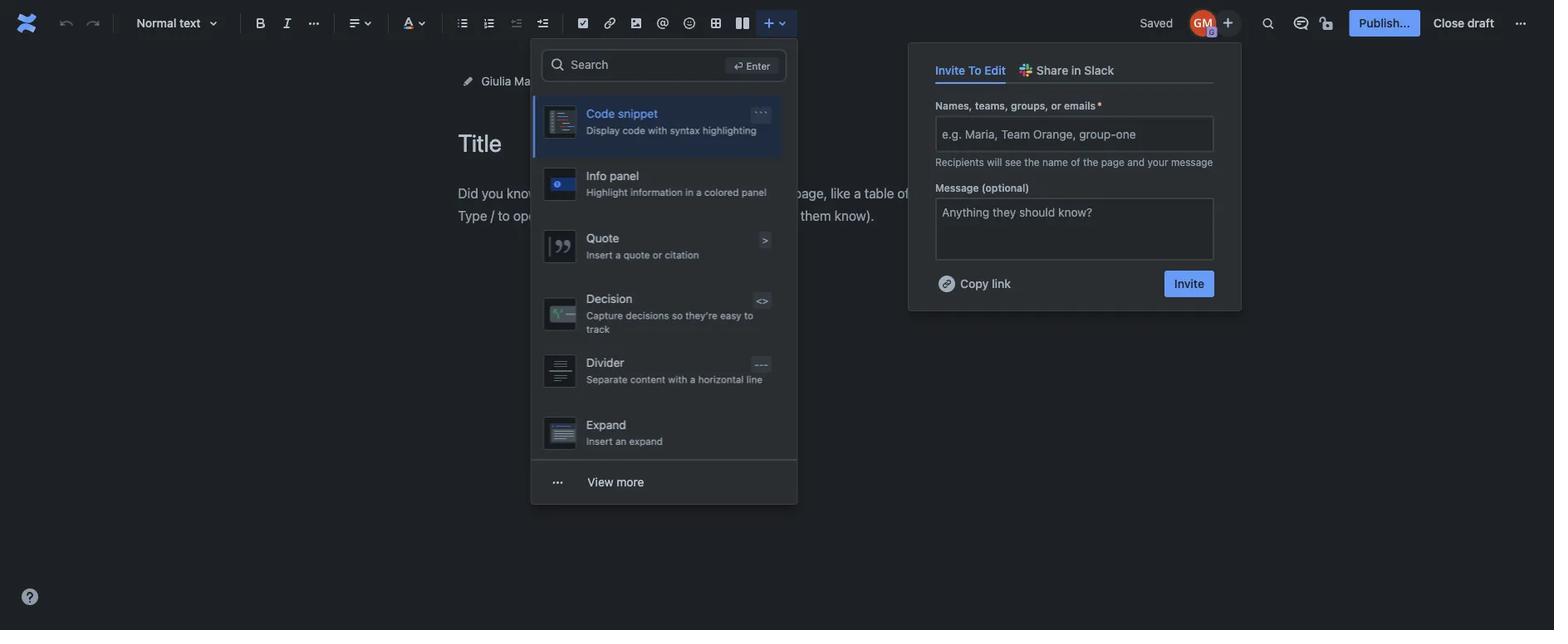 Task type: vqa. For each thing, say whether or not it's contained in the screenshot.


Task type: describe. For each thing, give the bounding box(es) containing it.
colored
[[704, 187, 738, 198]]

enter
[[746, 60, 770, 71]]

>
[[762, 234, 768, 246]]

1 the from the left
[[1024, 157, 1040, 168]]

and
[[1127, 157, 1145, 168]]

code snippet
[[586, 107, 657, 120]]

horizontal
[[698, 374, 743, 385]]

Names, teams, groups, or emails e.g. Maria, Team Orange, group-one text field
[[942, 126, 945, 143]]

bold ⌘b image
[[251, 13, 271, 33]]

capture
[[586, 310, 623, 321]]

<>
[[756, 295, 768, 306]]

display code with syntax highlighting
[[586, 124, 756, 136]]

message
[[1171, 157, 1213, 168]]

decision
[[586, 292, 632, 306]]

help image
[[20, 587, 40, 607]]

layouts image
[[733, 13, 753, 33]]

info
[[586, 169, 606, 183]]

code
[[586, 107, 614, 120]]

easy
[[720, 310, 741, 321]]

content
[[630, 374, 665, 385]]

insert inside expand insert an expand
[[586, 436, 612, 447]]

overview
[[622, 74, 672, 88]]

saved
[[1140, 16, 1173, 30]]

publish...
[[1359, 16, 1410, 30]]

invite to edit image
[[1218, 13, 1238, 33]]

content
[[559, 74, 602, 88]]

names, teams, groups, or emails *
[[935, 100, 1102, 112]]

```
[[753, 109, 768, 121]]

Message (optional) text field
[[935, 198, 1214, 261]]

info panel highlight information in a colored panel
[[586, 169, 766, 198]]

(optional)
[[982, 182, 1029, 194]]

normal
[[137, 16, 176, 30]]

Main content area, start typing to enter text. text field
[[458, 182, 1089, 227]]

in inside info panel highlight information in a colored panel
[[685, 187, 693, 198]]

redo ⌘⇧z image
[[83, 13, 103, 33]]

display
[[586, 124, 619, 136]]

more
[[617, 476, 644, 489]]

of
[[1071, 157, 1080, 168]]

insert a quote or citation
[[586, 249, 699, 261]]

expand
[[586, 418, 626, 432]]

e.g. maria, team orange, group-one
[[942, 127, 1136, 141]]

emoji image
[[679, 13, 699, 33]]

decisions
[[625, 310, 669, 321]]

giulia masi image
[[1190, 10, 1216, 37]]

quote
[[623, 249, 649, 261]]

masi
[[514, 74, 539, 88]]

Give this page a title text field
[[458, 130, 1089, 157]]

3 - from the left
[[763, 359, 768, 370]]

teams,
[[975, 100, 1008, 112]]

with for divider
[[668, 374, 687, 385]]

add image, video, or file image
[[626, 13, 646, 33]]

bullet list ⌘⇧8 image
[[453, 13, 473, 33]]

giulia masi
[[481, 74, 539, 88]]

invite button
[[1164, 271, 1214, 298]]

giulia
[[481, 74, 511, 88]]

name
[[1042, 157, 1068, 168]]

draft
[[1468, 16, 1494, 30]]

text
[[179, 16, 201, 30]]

invite for invite to edit
[[935, 63, 965, 77]]

invite for invite
[[1174, 277, 1204, 291]]

make page full-width image
[[1064, 71, 1084, 91]]

maria,
[[965, 127, 998, 141]]

highlighting
[[702, 124, 756, 136]]

search field
[[571, 49, 719, 79]]

publish... button
[[1349, 10, 1420, 37]]

more image
[[1511, 13, 1531, 33]]

copy link
[[960, 277, 1011, 291]]

undo ⌘z image
[[56, 13, 76, 33]]

group-
[[1079, 127, 1116, 141]]

---
[[754, 359, 768, 370]]

or for groups,
[[1051, 100, 1061, 112]]

copy
[[960, 277, 989, 291]]

1 insert from the top
[[586, 249, 612, 261]]

line
[[746, 374, 762, 385]]

slack
[[1084, 63, 1114, 77]]

or for quote
[[652, 249, 662, 261]]

page
[[1101, 157, 1125, 168]]

no restrictions image
[[1318, 13, 1338, 33]]

groups,
[[1011, 100, 1048, 112]]



Task type: locate. For each thing, give the bounding box(es) containing it.
close
[[1434, 16, 1464, 30]]

italic ⌘i image
[[277, 13, 297, 33]]

overview link
[[622, 71, 672, 91]]

2 vertical spatial a
[[690, 374, 695, 385]]

share
[[1037, 63, 1068, 77]]

view more
[[588, 476, 644, 489]]

action item image
[[573, 13, 593, 33]]

track
[[586, 323, 609, 335]]

0 horizontal spatial with
[[648, 124, 667, 136]]

e.g.
[[942, 127, 962, 141]]

add emoji button
[[458, 101, 549, 121]]

0 vertical spatial invite
[[935, 63, 965, 77]]

1 vertical spatial panel
[[741, 187, 766, 198]]

tab list
[[929, 56, 1221, 84]]

advanced search image
[[549, 56, 566, 73]]

content link
[[559, 71, 602, 91]]

1 vertical spatial invite
[[1174, 277, 1204, 291]]

1 horizontal spatial or
[[1051, 100, 1061, 112]]

message
[[935, 182, 979, 194]]

share in slack
[[1037, 63, 1114, 77]]

copy link button
[[935, 271, 1013, 298]]

1 vertical spatial with
[[668, 374, 687, 385]]

1 vertical spatial a
[[615, 249, 620, 261]]

1 horizontal spatial invite
[[1174, 277, 1204, 291]]

in
[[1071, 63, 1081, 77], [685, 187, 693, 198]]

with for code snippet
[[648, 124, 667, 136]]

normal text button
[[120, 5, 233, 42]]

or left emails
[[1051, 100, 1061, 112]]

they're
[[685, 310, 717, 321]]

normal text
[[137, 16, 201, 30]]

team
[[1001, 127, 1030, 141]]

close draft button
[[1424, 10, 1504, 37]]

2 - from the left
[[759, 359, 763, 370]]

0 horizontal spatial panel
[[609, 169, 639, 183]]

popup element
[[531, 39, 797, 630]]

capture decisions so they're easy to track
[[586, 310, 753, 335]]

panel up highlight
[[609, 169, 639, 183]]

separate content with a horizontal line
[[586, 374, 762, 385]]

orange,
[[1033, 127, 1076, 141]]

table image
[[706, 13, 726, 33]]

0 horizontal spatial the
[[1024, 157, 1040, 168]]

1 - from the left
[[754, 359, 759, 370]]

or inside popup "element"
[[652, 249, 662, 261]]

find and replace image
[[1258, 13, 1278, 33]]

1 vertical spatial insert
[[586, 436, 612, 447]]

expand insert an expand
[[586, 418, 662, 447]]

1 horizontal spatial panel
[[741, 187, 766, 198]]

0 horizontal spatial or
[[652, 249, 662, 261]]

in left 'slack'
[[1071, 63, 1081, 77]]

insert down "quote"
[[586, 249, 612, 261]]

so
[[671, 310, 682, 321]]

recipients will see the name of the page and your message
[[935, 157, 1213, 168]]

2 horizontal spatial a
[[696, 187, 701, 198]]

the
[[1024, 157, 1040, 168], [1083, 157, 1098, 168]]

or
[[1051, 100, 1061, 112], [652, 249, 662, 261]]

⏎
[[734, 60, 743, 71]]

indent tab image
[[532, 13, 552, 33]]

numbered list ⌘⇧7 image
[[479, 13, 499, 33]]

snippet
[[618, 107, 657, 120]]

with
[[648, 124, 667, 136], [668, 374, 687, 385]]

syntax
[[670, 124, 699, 136]]

names,
[[935, 100, 972, 112]]

more formatting image
[[304, 13, 324, 33]]

-
[[754, 359, 759, 370], [759, 359, 763, 370], [763, 359, 768, 370]]

citation
[[664, 249, 699, 261]]

a left horizontal
[[690, 374, 695, 385]]

highlight
[[586, 187, 627, 198]]

invite to edit
[[935, 63, 1006, 77]]

to
[[744, 310, 753, 321]]

one
[[1116, 127, 1136, 141]]

title link
[[692, 71, 715, 91]]

mention image
[[653, 13, 673, 33]]

0 vertical spatial with
[[648, 124, 667, 136]]

will
[[987, 157, 1002, 168]]

your
[[1148, 157, 1168, 168]]

⏎ enter
[[734, 60, 770, 71]]

insert down expand
[[586, 436, 612, 447]]

quote
[[586, 231, 619, 245]]

tab list containing invite to edit
[[929, 56, 1221, 84]]

the right of
[[1083, 157, 1098, 168]]

code
[[622, 124, 645, 136]]

0 vertical spatial a
[[696, 187, 701, 198]]

*
[[1097, 100, 1102, 112]]

with right code
[[648, 124, 667, 136]]

invite inside button
[[1174, 277, 1204, 291]]

0 vertical spatial or
[[1051, 100, 1061, 112]]

a left colored
[[696, 187, 701, 198]]

a inside info panel highlight information in a colored panel
[[696, 187, 701, 198]]

1 horizontal spatial a
[[690, 374, 695, 385]]

confluence image
[[13, 10, 40, 37], [13, 10, 40, 37]]

separate
[[586, 374, 627, 385]]

0 vertical spatial insert
[[586, 249, 612, 261]]

align left image
[[345, 13, 365, 33]]

giulia masi link
[[481, 71, 539, 91]]

emoji
[[510, 104, 539, 117]]

0 vertical spatial panel
[[609, 169, 639, 183]]

0 horizontal spatial in
[[685, 187, 693, 198]]

emails
[[1064, 100, 1096, 112]]

a left quote
[[615, 249, 620, 261]]

comment icon image
[[1291, 13, 1311, 33]]

the right see
[[1024, 157, 1040, 168]]

information
[[630, 187, 682, 198]]

see
[[1005, 157, 1022, 168]]

in left colored
[[685, 187, 693, 198]]

2 the from the left
[[1083, 157, 1098, 168]]

0 horizontal spatial a
[[615, 249, 620, 261]]

add
[[485, 104, 507, 117]]

add emoji
[[485, 104, 539, 117]]

recipients
[[935, 157, 984, 168]]

1 horizontal spatial the
[[1083, 157, 1098, 168]]

2 insert from the top
[[586, 436, 612, 447]]

view
[[588, 476, 613, 489]]

0 horizontal spatial invite
[[935, 63, 965, 77]]

divider
[[586, 356, 624, 369]]

to
[[968, 63, 981, 77]]

link image
[[600, 13, 620, 33]]

panel right colored
[[741, 187, 766, 198]]

an
[[615, 436, 626, 447]]

title
[[692, 74, 715, 88]]

link
[[992, 277, 1011, 291]]

1 vertical spatial in
[[685, 187, 693, 198]]

outdent ⇧tab image
[[506, 13, 526, 33]]

0 vertical spatial in
[[1071, 63, 1081, 77]]

close draft
[[1434, 16, 1494, 30]]

1 horizontal spatial with
[[668, 374, 687, 385]]

1 vertical spatial or
[[652, 249, 662, 261]]

expand
[[629, 436, 662, 447]]

1 horizontal spatial in
[[1071, 63, 1081, 77]]

with right content
[[668, 374, 687, 385]]

insert
[[586, 249, 612, 261], [586, 436, 612, 447]]

edit
[[984, 63, 1006, 77]]

move this page image
[[461, 75, 475, 88]]

message (optional)
[[935, 182, 1029, 194]]

or right quote
[[652, 249, 662, 261]]



